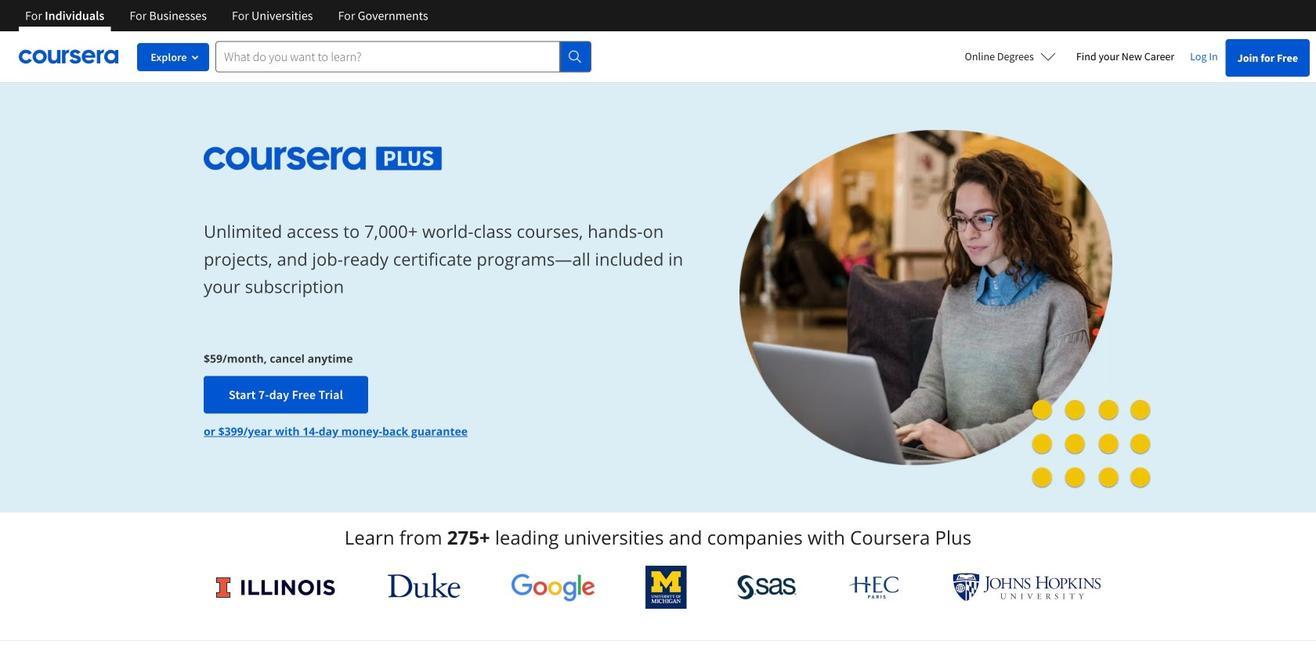 Task type: describe. For each thing, give the bounding box(es) containing it.
university of illinois at urbana-champaign image
[[215, 575, 337, 601]]

hec paris image
[[848, 572, 902, 604]]

duke university image
[[388, 574, 460, 599]]

What do you want to learn? text field
[[215, 41, 560, 72]]

coursera image
[[19, 44, 118, 69]]



Task type: locate. For each thing, give the bounding box(es) containing it.
None search field
[[215, 41, 592, 72]]

johns hopkins university image
[[953, 574, 1102, 603]]

university of michigan image
[[646, 566, 687, 610]]

google image
[[511, 574, 595, 603]]

banner navigation
[[13, 0, 441, 31]]

sas image
[[737, 575, 797, 601]]

coursera plus image
[[204, 147, 442, 171]]



Task type: vqa. For each thing, say whether or not it's contained in the screenshot.
Johns Hopkins University image
yes



